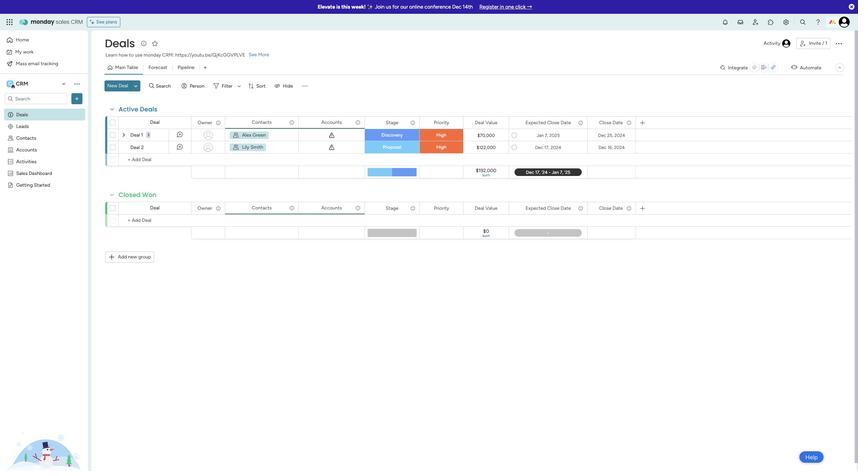 Task type: describe. For each thing, give the bounding box(es) containing it.
activities
[[16, 158, 36, 164]]

column information image for contacts
[[289, 120, 295, 125]]

public dashboard image
[[7, 170, 14, 176]]

Active Deals field
[[117, 105, 159, 114]]

value for second deal value field from the top of the page
[[486, 205, 498, 211]]

Search in workspace field
[[15, 95, 58, 103]]

register in one click → link
[[480, 4, 533, 10]]

7,
[[545, 133, 549, 138]]

add view image
[[204, 65, 207, 70]]

smith
[[251, 144, 264, 150]]

one
[[506, 4, 515, 10]]

2024 for dec 17, 2024
[[551, 145, 562, 150]]

lottie animation element
[[0, 402, 88, 471]]

stage for stage's column information image
[[386, 120, 399, 125]]

hide
[[283, 83, 293, 89]]

invite / 1 button
[[797, 38, 831, 49]]

stage field for stage's column information image
[[384, 119, 401, 127]]

getting started
[[16, 182, 50, 188]]

1 inside button
[[826, 40, 828, 46]]

activity
[[764, 40, 781, 46]]

2 contacts field from the top
[[250, 204, 274, 212]]

svg image
[[233, 132, 240, 139]]

Search field
[[154, 81, 175, 91]]

dec 17, 2024
[[536, 145, 562, 150]]

crm inside workspace selection element
[[16, 80, 28, 87]]

deals inside field
[[140, 105, 158, 114]]

1 deal value field from the top
[[474, 119, 500, 127]]

dec 25, 2024
[[599, 133, 626, 138]]

dashboard
[[29, 170, 52, 176]]

group
[[138, 254, 151, 260]]

options image for column information icon associated with owner
[[215, 202, 220, 214]]

value for 2nd deal value field from the bottom
[[486, 120, 498, 125]]

forecast button
[[143, 62, 173, 73]]

1 close date from the top
[[600, 120, 624, 125]]

register in one click →
[[480, 4, 533, 10]]

learn how to use monday crm: https://youtu.be/qjkcggvplve see more
[[106, 52, 270, 58]]

menu image
[[302, 83, 309, 89]]

dapulse integrations image
[[721, 65, 726, 70]]

+ Add Deal text field
[[122, 216, 188, 225]]

mass email tracking
[[16, 61, 58, 66]]

see plans
[[96, 19, 117, 25]]

0 horizontal spatial 1
[[141, 132, 143, 138]]

home
[[16, 37, 29, 43]]

2024 for dec 25, 2024
[[615, 133, 626, 138]]

help button
[[800, 452, 824, 463]]

crm:
[[162, 52, 174, 58]]

inbox image
[[738, 19, 745, 26]]

learn
[[106, 52, 118, 58]]

email
[[28, 61, 40, 66]]

our
[[401, 4, 408, 10]]

1 priority from the top
[[434, 120, 450, 125]]

deal up + add deal text box on the top left of page
[[150, 205, 160, 211]]

activity button
[[762, 38, 794, 49]]

to
[[129, 52, 134, 58]]

$122,000
[[477, 145, 496, 150]]

main table
[[115, 65, 138, 70]]

my
[[15, 49, 22, 55]]

workspace selection element
[[7, 80, 29, 89]]

lily smith
[[242, 144, 264, 150]]

sort
[[257, 83, 266, 89]]

hide button
[[272, 80, 297, 91]]

→
[[528, 4, 533, 10]]

deal value for 2nd deal value field from the bottom
[[475, 120, 498, 125]]

elevate
[[318, 4, 335, 10]]

deal 1
[[131, 132, 143, 138]]

workspace image
[[7, 80, 13, 88]]

/
[[823, 40, 825, 46]]

online
[[410, 4, 424, 10]]

17,
[[545, 145, 550, 150]]

accounts field for column information icon for accounts
[[320, 119, 344, 126]]

column information image for close date
[[627, 206, 632, 211]]

see inside button
[[96, 19, 105, 25]]

emails settings image
[[783, 19, 790, 26]]

closed won
[[119, 191, 157, 199]]

main table button
[[105, 62, 143, 73]]

expected close date field for column information icon associated with expected close date
[[524, 205, 573, 212]]

$192,000
[[476, 168, 497, 174]]

for
[[393, 4, 400, 10]]

accounts for column information image corresponding to accounts options image
[[322, 205, 342, 211]]

contacts for 1st contacts field from the top of the page
[[252, 119, 272, 125]]

us
[[386, 4, 392, 10]]

column information image for accounts
[[356, 205, 361, 211]]

click
[[516, 4, 526, 10]]

list box containing deals
[[0, 107, 88, 284]]

$0
[[484, 229, 490, 234]]

active
[[119, 105, 138, 114]]

new deal button
[[105, 80, 131, 91]]

closed
[[119, 191, 141, 199]]

deal up $70,000 at the right top of page
[[475, 120, 485, 125]]

collapse board header image
[[838, 65, 843, 70]]

main
[[115, 65, 126, 70]]

pipeline button
[[173, 62, 200, 73]]

is
[[337, 4, 340, 10]]

1 horizontal spatial deals
[[105, 36, 135, 51]]

expected for expected close date's column information image's expected close date field
[[526, 120, 547, 125]]

getting
[[16, 182, 33, 188]]

show board description image
[[140, 40, 148, 47]]

invite
[[810, 40, 822, 46]]

owner for won
[[198, 205, 212, 211]]

see plans button
[[87, 17, 120, 27]]

deal up $0 at top
[[475, 205, 485, 211]]

angle down image
[[134, 83, 138, 89]]

how
[[119, 52, 128, 58]]

jan
[[537, 133, 544, 138]]

dec 16, 2024
[[599, 145, 625, 150]]

see more link
[[248, 51, 270, 58]]

https://youtu.be/qjkcggvplve
[[175, 52, 246, 58]]

in
[[500, 4, 505, 10]]

my work button
[[4, 46, 74, 57]]

2 priority from the top
[[434, 205, 450, 211]]

1 high from the top
[[437, 132, 447, 138]]

owner for deals
[[198, 120, 212, 125]]

sort button
[[246, 80, 270, 91]]

column information image for owner
[[216, 206, 221, 211]]

green
[[253, 132, 266, 138]]

options image for column information icon for accounts
[[355, 117, 360, 128]]

deals inside list box
[[16, 112, 28, 117]]

2024 for dec 16, 2024
[[615, 145, 625, 150]]

2 high from the top
[[437, 144, 447, 150]]

add to favorites image
[[152, 40, 159, 47]]

1 expected close date from the top
[[526, 120, 571, 125]]

proposal
[[383, 144, 402, 150]]

column information image for owner
[[216, 120, 221, 125]]

lottie animation image
[[0, 402, 88, 471]]

v2 search image
[[149, 82, 154, 90]]

apps image
[[768, 19, 775, 26]]

dec for dec 17, 2024
[[536, 145, 544, 150]]

alex green element
[[230, 131, 269, 139]]

lily smith element
[[230, 143, 267, 152]]

accounts field for column information image corresponding to accounts
[[320, 204, 344, 212]]

column information image for stage
[[411, 206, 416, 211]]



Task type: vqa. For each thing, say whether or not it's contained in the screenshot.
NEW LEADS on the left of page
no



Task type: locate. For each thing, give the bounding box(es) containing it.
Priority field
[[432, 119, 451, 127], [432, 205, 451, 212]]

1 stage field from the top
[[384, 119, 401, 127]]

1 vertical spatial contacts
[[16, 135, 36, 141]]

1 vertical spatial close date field
[[598, 205, 625, 212]]

0 vertical spatial close date
[[600, 120, 624, 125]]

1 left 3
[[141, 132, 143, 138]]

sum for $0
[[483, 233, 491, 238]]

2 owner from the top
[[198, 205, 212, 211]]

2 stage from the top
[[386, 205, 399, 211]]

1 priority field from the top
[[432, 119, 451, 127]]

1 vertical spatial contacts field
[[250, 204, 274, 212]]

invite / 1
[[810, 40, 828, 46]]

0 vertical spatial contacts field
[[250, 119, 274, 126]]

owner field for closed won
[[196, 205, 214, 212]]

1 vertical spatial value
[[486, 205, 498, 211]]

monday inside learn how to use monday crm: https://youtu.be/qjkcggvplve see more
[[144, 52, 161, 58]]

1 vertical spatial crm
[[16, 80, 28, 87]]

options image for contacts column information icon
[[289, 202, 294, 214]]

0 vertical spatial stage field
[[384, 119, 401, 127]]

2 horizontal spatial deals
[[140, 105, 158, 114]]

deal value field up $0 at top
[[474, 205, 500, 212]]

deal up deal 2
[[131, 132, 140, 138]]

1 vertical spatial high
[[437, 144, 447, 150]]

0 vertical spatial crm
[[71, 18, 83, 26]]

$0 sum
[[483, 229, 491, 238]]

2 value from the top
[[486, 205, 498, 211]]

contacts for first contacts field from the bottom of the page
[[252, 205, 272, 211]]

1 vertical spatial priority
[[434, 205, 450, 211]]

home button
[[4, 35, 74, 46]]

this
[[342, 4, 351, 10]]

dec left the 17,
[[536, 145, 544, 150]]

person
[[190, 83, 205, 89]]

Expected Close Date field
[[524, 119, 573, 127], [524, 205, 573, 212]]

autopilot image
[[792, 63, 798, 72]]

deal value up $0 at top
[[475, 205, 498, 211]]

dec left 16,
[[599, 145, 607, 150]]

0 vertical spatial expected close date
[[526, 120, 571, 125]]

plans
[[106, 19, 117, 25]]

options image for stage's column information image
[[410, 117, 415, 129]]

column information image for expected close date
[[579, 120, 584, 125]]

1 horizontal spatial monday
[[144, 52, 161, 58]]

2 deal value field from the top
[[474, 205, 500, 212]]

owner field for active deals
[[196, 119, 214, 127]]

$192,000 sum
[[476, 168, 497, 177]]

new deal
[[107, 83, 128, 89]]

dec left '25,'
[[599, 133, 607, 138]]

1 contacts field from the top
[[250, 119, 274, 126]]

Close Date field
[[598, 119, 625, 127], [598, 205, 625, 212]]

0 horizontal spatial see
[[96, 19, 105, 25]]

public board image
[[7, 182, 14, 188]]

Deal Value field
[[474, 119, 500, 127], [474, 205, 500, 212]]

Contacts field
[[250, 119, 274, 126], [250, 204, 274, 212]]

notifications image
[[723, 19, 730, 26]]

use
[[135, 52, 143, 58]]

deal
[[119, 83, 128, 89], [150, 119, 160, 125], [475, 120, 485, 125], [131, 132, 140, 138], [131, 145, 140, 151], [150, 205, 160, 211], [475, 205, 485, 211]]

Stage field
[[384, 119, 401, 127], [384, 205, 401, 212]]

sales
[[16, 170, 28, 176]]

column information image for contacts
[[289, 205, 295, 211]]

14th
[[463, 4, 473, 10]]

0 vertical spatial see
[[96, 19, 105, 25]]

sales dashboard
[[16, 170, 52, 176]]

pipeline
[[178, 65, 195, 70]]

won
[[142, 191, 157, 199]]

0 vertical spatial high
[[437, 132, 447, 138]]

option
[[0, 108, 88, 110]]

expected
[[526, 120, 547, 125], [526, 205, 547, 211]]

alex green
[[242, 132, 266, 138]]

column information image for close date
[[627, 120, 632, 125]]

0 vertical spatial expected close date field
[[524, 119, 573, 127]]

0 vertical spatial priority
[[434, 120, 450, 125]]

2024
[[615, 133, 626, 138], [551, 145, 562, 150], [615, 145, 625, 150]]

0 vertical spatial priority field
[[432, 119, 451, 127]]

alex
[[242, 132, 252, 138]]

stage field for stage column information icon
[[384, 205, 401, 212]]

1 horizontal spatial see
[[249, 52, 257, 58]]

1 close date field from the top
[[598, 119, 625, 127]]

0 vertical spatial owner field
[[196, 119, 214, 127]]

2 stage field from the top
[[384, 205, 401, 212]]

2 sum from the top
[[483, 233, 491, 238]]

conference
[[425, 4, 451, 10]]

accounts
[[322, 119, 342, 125], [16, 147, 37, 153], [322, 205, 342, 211]]

high
[[437, 132, 447, 138], [437, 144, 447, 150]]

sum for $192,000
[[483, 173, 491, 177]]

expected for column information icon associated with expected close date expected close date field
[[526, 205, 547, 211]]

1 vertical spatial stage field
[[384, 205, 401, 212]]

1 right /
[[826, 40, 828, 46]]

deal inside button
[[119, 83, 128, 89]]

monday sales crm
[[31, 18, 83, 26]]

accounts inside list box
[[16, 147, 37, 153]]

monday down add to favorites image
[[144, 52, 161, 58]]

dec for dec 16, 2024
[[599, 145, 607, 150]]

1 vertical spatial see
[[249, 52, 257, 58]]

3
[[147, 133, 150, 137]]

deals up the how
[[105, 36, 135, 51]]

table
[[127, 65, 138, 70]]

2024 right the 17,
[[551, 145, 562, 150]]

priority
[[434, 120, 450, 125], [434, 205, 450, 211]]

deals
[[105, 36, 135, 51], [140, 105, 158, 114], [16, 112, 28, 117]]

2 close date from the top
[[600, 205, 624, 211]]

started
[[34, 182, 50, 188]]

1 vertical spatial priority field
[[432, 205, 451, 212]]

expected close date field for expected close date's column information image
[[524, 119, 573, 127]]

register
[[480, 4, 499, 10]]

2
[[141, 145, 144, 151]]

deal value for second deal value field from the top of the page
[[475, 205, 498, 211]]

deal right new
[[119, 83, 128, 89]]

0 vertical spatial close date field
[[598, 119, 625, 127]]

help
[[806, 454, 819, 461]]

column information image for expected close date
[[579, 206, 584, 211]]

1 vertical spatial owner field
[[196, 205, 214, 212]]

christina overa image
[[840, 17, 851, 28]]

close date field for column information icon corresponding to close date
[[598, 205, 625, 212]]

column information image for accounts
[[356, 120, 361, 125]]

list box
[[0, 107, 88, 284]]

2024 right '25,'
[[615, 133, 626, 138]]

close date field for close date's column information image
[[598, 119, 625, 127]]

new
[[107, 83, 117, 89]]

2 accounts field from the top
[[320, 204, 344, 212]]

Owner field
[[196, 119, 214, 127], [196, 205, 214, 212]]

column information image
[[289, 120, 295, 125], [216, 120, 221, 125], [411, 120, 416, 125], [579, 120, 584, 125], [627, 120, 632, 125], [356, 205, 361, 211]]

0 vertical spatial sum
[[483, 173, 491, 177]]

work
[[23, 49, 34, 55]]

deals right active on the left
[[140, 105, 158, 114]]

select product image
[[6, 19, 13, 26]]

0 vertical spatial accounts
[[322, 119, 342, 125]]

0 vertical spatial accounts field
[[320, 119, 344, 126]]

stage for stage column information icon
[[386, 205, 399, 211]]

Accounts field
[[320, 119, 344, 126], [320, 204, 344, 212]]

see left more
[[249, 52, 257, 58]]

stage
[[386, 120, 399, 125], [386, 205, 399, 211]]

options image for column information image corresponding to accounts
[[355, 202, 360, 214]]

tracking
[[41, 61, 58, 66]]

my work
[[15, 49, 34, 55]]

sum inside the $192,000 sum
[[483, 173, 491, 177]]

invite members image
[[753, 19, 760, 26]]

sales
[[56, 18, 70, 26]]

1 vertical spatial deal value
[[475, 205, 498, 211]]

deal up 3 button
[[150, 119, 160, 125]]

2024 right 16,
[[615, 145, 625, 150]]

column information image for stage
[[411, 120, 416, 125]]

✨
[[367, 4, 374, 10]]

1 vertical spatial expected close date
[[526, 205, 571, 211]]

contacts
[[252, 119, 272, 125], [16, 135, 36, 141], [252, 205, 272, 211]]

1 expected from the top
[[526, 120, 547, 125]]

discovery
[[382, 132, 403, 138]]

workspace options image
[[74, 80, 80, 87]]

2 vertical spatial contacts
[[252, 205, 272, 211]]

mass email tracking button
[[4, 58, 74, 69]]

1 stage from the top
[[386, 120, 399, 125]]

search everything image
[[800, 19, 807, 26]]

add
[[118, 254, 127, 260]]

1 vertical spatial close date
[[600, 205, 624, 211]]

forecast
[[149, 65, 167, 70]]

value up $70,000 at the right top of page
[[486, 120, 498, 125]]

person button
[[179, 80, 209, 91]]

0 vertical spatial contacts
[[252, 119, 272, 125]]

crm right sales
[[71, 18, 83, 26]]

arrow down image
[[235, 82, 243, 90]]

0 vertical spatial expected
[[526, 120, 547, 125]]

1 accounts field from the top
[[320, 119, 344, 126]]

1 vertical spatial sum
[[483, 233, 491, 238]]

1 vertical spatial accounts
[[16, 147, 37, 153]]

column information image
[[356, 120, 361, 125], [289, 205, 295, 211], [216, 206, 221, 211], [411, 206, 416, 211], [579, 206, 584, 211], [627, 206, 632, 211]]

0 vertical spatial owner
[[198, 120, 212, 125]]

filter
[[222, 83, 233, 89]]

c
[[8, 81, 12, 87]]

1 owner from the top
[[198, 120, 212, 125]]

2 expected close date field from the top
[[524, 205, 573, 212]]

deal left "2"
[[131, 145, 140, 151]]

see left plans
[[96, 19, 105, 25]]

options image
[[836, 39, 844, 48], [74, 95, 80, 102], [289, 117, 294, 128], [215, 117, 220, 129], [500, 117, 504, 129], [578, 117, 583, 129], [627, 117, 631, 129], [410, 202, 415, 214], [454, 202, 459, 214], [500, 202, 504, 214], [578, 202, 583, 214], [627, 202, 631, 214]]

1 vertical spatial stage
[[386, 205, 399, 211]]

0 horizontal spatial deals
[[16, 112, 28, 117]]

sum
[[483, 173, 491, 177], [483, 233, 491, 238]]

deals up leads
[[16, 112, 28, 117]]

1 horizontal spatial crm
[[71, 18, 83, 26]]

25,
[[608, 133, 614, 138]]

add new group
[[118, 254, 151, 260]]

+ Add Deal text field
[[122, 156, 188, 164]]

1 vertical spatial owner
[[198, 205, 212, 211]]

1 vertical spatial monday
[[144, 52, 161, 58]]

0 vertical spatial deal value field
[[474, 119, 500, 127]]

0 vertical spatial stage
[[386, 120, 399, 125]]

1
[[826, 40, 828, 46], [141, 132, 143, 138]]

Deals field
[[103, 36, 137, 51]]

2 owner field from the top
[[196, 205, 214, 212]]

filter button
[[211, 80, 243, 91]]

0 vertical spatial value
[[486, 120, 498, 125]]

1 vertical spatial 1
[[141, 132, 143, 138]]

2 close date field from the top
[[598, 205, 625, 212]]

integrate
[[729, 65, 749, 71]]

svg image
[[233, 144, 240, 151]]

deal value up $70,000 at the right top of page
[[475, 120, 498, 125]]

lily
[[242, 144, 250, 150]]

2025
[[550, 133, 560, 138]]

0 horizontal spatial crm
[[16, 80, 28, 87]]

elevate is this week! ✨ join us for our online conference dec 14th
[[318, 4, 473, 10]]

16,
[[608, 145, 614, 150]]

1 value from the top
[[486, 120, 498, 125]]

1 horizontal spatial 1
[[826, 40, 828, 46]]

2 expected close date from the top
[[526, 205, 571, 211]]

1 expected close date field from the top
[[524, 119, 573, 127]]

contacts inside list box
[[16, 135, 36, 141]]

active deals
[[119, 105, 158, 114]]

1 vertical spatial expected close date field
[[524, 205, 573, 212]]

monday up home button
[[31, 18, 54, 26]]

deal value field up $70,000 at the right top of page
[[474, 119, 500, 127]]

1 vertical spatial expected
[[526, 205, 547, 211]]

0 horizontal spatial monday
[[31, 18, 54, 26]]

dec for dec 25, 2024
[[599, 133, 607, 138]]

more
[[258, 52, 270, 58]]

Closed Won field
[[117, 191, 158, 200]]

help image
[[815, 19, 822, 26]]

2 priority field from the top
[[432, 205, 451, 212]]

1 deal value from the top
[[475, 120, 498, 125]]

$70,000
[[478, 133, 495, 138]]

automate
[[801, 65, 822, 71]]

2 deal value from the top
[[475, 205, 498, 211]]

1 sum from the top
[[483, 173, 491, 177]]

close date
[[600, 120, 624, 125], [600, 205, 624, 211]]

1 vertical spatial accounts field
[[320, 204, 344, 212]]

see inside learn how to use monday crm: https://youtu.be/qjkcggvplve see more
[[249, 52, 257, 58]]

leads
[[16, 123, 29, 129]]

add new group button
[[105, 252, 154, 263]]

crm right workspace image
[[16, 80, 28, 87]]

dec left 14th
[[453, 4, 462, 10]]

0 vertical spatial deal value
[[475, 120, 498, 125]]

2 vertical spatial accounts
[[322, 205, 342, 211]]

accounts for column information icon for accounts's options image
[[322, 119, 342, 125]]

options image
[[355, 117, 360, 128], [410, 117, 415, 129], [454, 117, 459, 129], [289, 202, 294, 214], [355, 202, 360, 214], [215, 202, 220, 214]]

2 expected from the top
[[526, 205, 547, 211]]

1 vertical spatial deal value field
[[474, 205, 500, 212]]

value up $0 at top
[[486, 205, 498, 211]]

owner
[[198, 120, 212, 125], [198, 205, 212, 211]]

1 owner field from the top
[[196, 119, 214, 127]]

0 vertical spatial 1
[[826, 40, 828, 46]]

0 vertical spatial monday
[[31, 18, 54, 26]]



